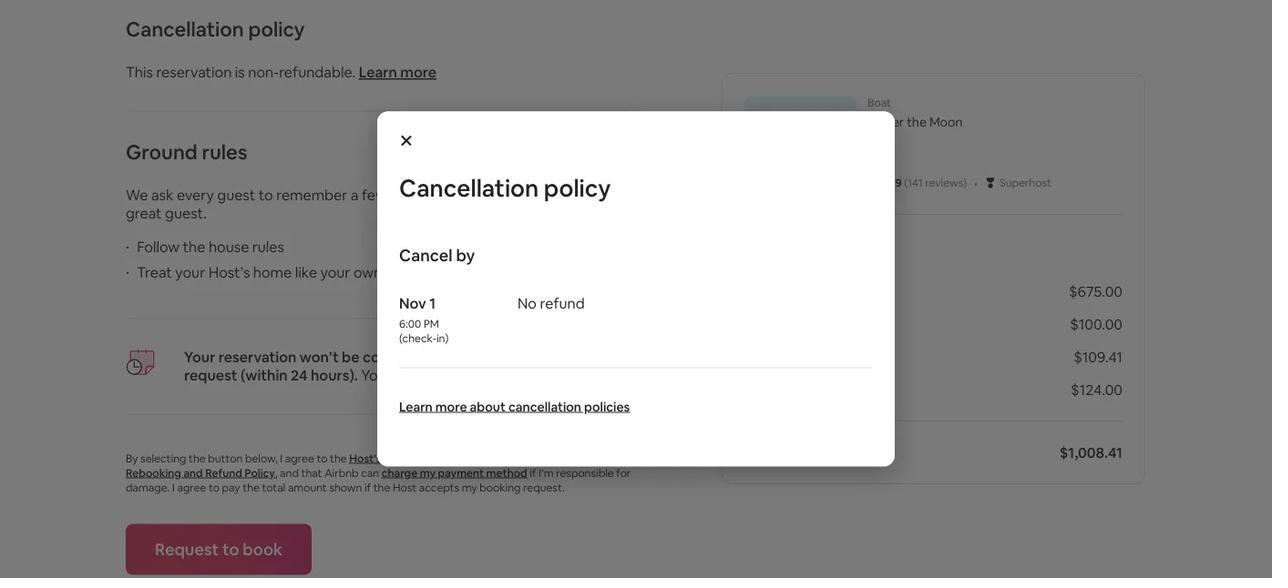 Task type: describe. For each thing, give the bounding box(es) containing it.
the inside "boat under the moon"
[[907, 114, 927, 130]]

learn more about cancellation policies
[[399, 399, 630, 415]]

refund
[[205, 466, 242, 480]]

shown
[[329, 481, 362, 495]]

charged
[[451, 366, 507, 385]]

request to book button
[[126, 524, 312, 575]]

your for won't
[[590, 348, 621, 367]]

refundable.
[[279, 63, 356, 82]]

(check-
[[399, 331, 436, 345]]

•
[[974, 174, 978, 192]]

things
[[437, 186, 479, 205]]

2 and from the left
[[280, 466, 299, 480]]

book
[[243, 539, 283, 560]]

$100.00
[[1070, 315, 1123, 333]]

superhost
[[1000, 176, 1051, 190]]

your reservation won't be confirmed until the host accepts your request (within 24 hours).
[[184, 348, 621, 385]]

in)
[[436, 331, 449, 345]]

airbnb's rebooking and refund policy button
[[126, 451, 619, 480]]

host inside 'your reservation won't be confirmed until the host accepts your request (within 24 hours).'
[[497, 348, 529, 367]]

non-
[[248, 63, 279, 82]]

charge my payment method button
[[382, 466, 527, 480]]

policy inside dialog
[[544, 173, 611, 203]]

no
[[518, 294, 537, 313]]

you won't be charged until then.
[[361, 366, 576, 385]]

reviews
[[925, 176, 963, 190]]

be inside 'your reservation won't be confirmed until the host accepts your request (within 24 hours).'
[[342, 348, 360, 367]]

great
[[126, 204, 162, 223]]

damage.
[[126, 481, 170, 495]]

by
[[456, 245, 475, 266]]

hours).
[[311, 366, 358, 385]]

accepts inside 'your reservation won't be confirmed until the host accepts your request (within 24 hours).'
[[532, 348, 587, 367]]

makes
[[562, 186, 605, 205]]

boat under the moon
[[868, 96, 963, 130]]

fee
[[843, 348, 866, 366]]

1 horizontal spatial won't
[[389, 366, 427, 385]]

nov 1 6:00 pm (check-in)
[[399, 294, 449, 345]]

learn more button
[[359, 63, 436, 82]]

the left the "host's"
[[330, 451, 347, 466]]

remember
[[276, 186, 347, 205]]

1 horizontal spatial be
[[430, 366, 448, 385]]

to inside 'if i'm responsible for damage. i agree to pay the total amount shown if the host accepts my booking request.'
[[209, 481, 220, 495]]

if i'm responsible for damage. i agree to pay the total amount shown if the host accepts my booking request.
[[126, 466, 631, 495]]

simple
[[390, 186, 434, 205]]

0 horizontal spatial your
[[175, 263, 205, 282]]

amount
[[288, 481, 327, 495]]

1 horizontal spatial until
[[510, 366, 539, 385]]

reservation for won't
[[219, 348, 297, 367]]

the inside 'your reservation won't be confirmed until the host accepts your request (within 24 hours).'
[[470, 348, 493, 367]]

my inside 'if i'm responsible for damage. i agree to pay the total amount shown if the host accepts my booking request.'
[[462, 481, 477, 495]]

pay
[[222, 481, 240, 495]]

to up that at the bottom of the page
[[317, 451, 327, 466]]

rules inside follow the house rules treat your host's home like your own
[[252, 237, 284, 256]]

cancel by
[[399, 245, 475, 266]]

total
[[262, 481, 285, 495]]

0 horizontal spatial airbnb
[[324, 466, 359, 480]]

every
[[177, 186, 214, 205]]

by selecting the button below, i agree to the host's house rules
[[126, 451, 446, 466]]

$675.00
[[1069, 282, 1123, 301]]

can
[[361, 466, 379, 480]]

button
[[208, 451, 243, 466]]

rebooking
[[126, 466, 181, 480]]

request.
[[523, 481, 565, 495]]

,
[[275, 466, 277, 480]]

i'm
[[539, 466, 554, 480]]

we ask every guest to remember a few simple things about what makes a great guest.
[[126, 186, 616, 223]]

ground
[[126, 139, 197, 165]]

(
[[904, 176, 907, 190]]

$124.00
[[1071, 380, 1123, 399]]

i for damage.
[[172, 481, 175, 495]]

4.79
[[880, 176, 902, 190]]

we
[[126, 186, 148, 205]]

ground rules
[[126, 139, 247, 165]]

policy
[[245, 466, 275, 480]]

)
[[963, 176, 967, 190]]

to inside button
[[222, 539, 239, 560]]

airbnb service fee
[[744, 348, 866, 366]]

moon
[[929, 114, 963, 130]]

service
[[792, 348, 840, 366]]

24
[[291, 366, 308, 385]]

follow
[[137, 237, 180, 256]]

guest
[[217, 186, 255, 205]]

host's
[[349, 451, 381, 466]]

1
[[429, 294, 436, 313]]

is
[[235, 63, 245, 82]]

payment
[[438, 466, 484, 480]]

6:00
[[399, 317, 421, 331]]

won't inside 'your reservation won't be confirmed until the host accepts your request (within 24 hours).'
[[300, 348, 339, 367]]

pm
[[424, 317, 439, 331]]

by
[[126, 451, 138, 466]]

the down 'policy'
[[243, 481, 260, 495]]

selecting
[[140, 451, 186, 466]]

agree for damage.
[[177, 481, 206, 495]]

about inside cancellation policy dialog
[[470, 399, 506, 415]]



Task type: locate. For each thing, give the bounding box(es) containing it.
cancellation inside cancellation policy dialog
[[399, 173, 539, 203]]

1 vertical spatial policy
[[544, 173, 611, 203]]

0 vertical spatial more
[[400, 63, 436, 82]]

be
[[342, 348, 360, 367], [430, 366, 448, 385]]

1 vertical spatial host
[[393, 481, 417, 495]]

airbnb left "service"
[[744, 348, 789, 366]]

own
[[353, 263, 382, 282]]

i
[[280, 451, 283, 466], [172, 481, 175, 495]]

a
[[351, 186, 358, 205], [609, 186, 616, 205]]

agree for below,
[[285, 451, 314, 466]]

below,
[[245, 451, 278, 466]]

1 vertical spatial more
[[435, 399, 467, 415]]

1 horizontal spatial airbnb
[[744, 348, 789, 366]]

your inside 'your reservation won't be confirmed until the host accepts your request (within 24 hours).'
[[590, 348, 621, 367]]

you
[[361, 366, 386, 385]]

1 horizontal spatial and
[[280, 466, 299, 480]]

my
[[420, 466, 436, 480], [462, 481, 477, 495]]

1 horizontal spatial learn
[[399, 399, 433, 415]]

that
[[301, 466, 322, 480]]

i for below,
[[280, 451, 283, 466]]

be down in) at left bottom
[[430, 366, 448, 385]]

1 horizontal spatial a
[[609, 186, 616, 205]]

the left button
[[189, 451, 206, 466]]

guest.
[[165, 204, 207, 223]]

$109.41
[[1073, 348, 1123, 366]]

0 horizontal spatial my
[[420, 466, 436, 480]]

nov
[[399, 294, 426, 313]]

1 vertical spatial agree
[[177, 481, 206, 495]]

until up learn more about cancellation policies link at bottom
[[510, 366, 539, 385]]

my down 'rules'
[[420, 466, 436, 480]]

follow the house rules treat your host's home like your own
[[137, 237, 382, 282]]

few
[[362, 186, 387, 205]]

accepts down charge my payment method "button"
[[419, 481, 459, 495]]

1 vertical spatial airbnb
[[324, 466, 359, 480]]

to right guest
[[259, 186, 273, 205]]

rules
[[419, 451, 446, 466]]

accepts inside 'if i'm responsible for damage. i agree to pay the total amount shown if the host accepts my booking request.'
[[419, 481, 459, 495]]

learn right the refundable.
[[359, 63, 397, 82]]

i down rebooking at the left of page
[[172, 481, 175, 495]]

request
[[155, 539, 219, 560]]

agree up that at the bottom of the page
[[285, 451, 314, 466]]

about down charged
[[470, 399, 506, 415]]

the down guest.
[[183, 237, 205, 256]]

0 horizontal spatial agree
[[177, 481, 206, 495]]

treat
[[137, 263, 172, 282]]

rules up home
[[252, 237, 284, 256]]

0 vertical spatial learn
[[359, 63, 397, 82]]

reservation
[[156, 63, 232, 82], [219, 348, 297, 367]]

0 horizontal spatial rules
[[202, 139, 247, 165]]

refund
[[540, 294, 585, 313]]

reservation for is
[[156, 63, 232, 82]]

host's
[[208, 263, 250, 282]]

1 horizontal spatial host
[[497, 348, 529, 367]]

0 vertical spatial cancellation
[[126, 16, 244, 42]]

cancellation up this
[[126, 16, 244, 42]]

1 vertical spatial accepts
[[419, 481, 459, 495]]

cancellation
[[126, 16, 244, 42], [399, 173, 539, 203]]

rules up guest
[[202, 139, 247, 165]]

1 vertical spatial about
[[470, 399, 506, 415]]

like
[[295, 263, 317, 282]]

won't left you
[[300, 348, 339, 367]]

a left few
[[351, 186, 358, 205]]

0 vertical spatial rules
[[202, 139, 247, 165]]

cancellation policy
[[126, 16, 305, 42], [399, 173, 611, 203]]

boat
[[868, 96, 891, 110]]

, and that airbnb can charge my payment method
[[275, 466, 527, 480]]

about inside we ask every guest to remember a few simple things about what makes a great guest.
[[482, 186, 522, 205]]

if left i'm
[[530, 466, 536, 480]]

reservation inside 'your reservation won't be confirmed until the host accepts your request (within 24 hours).'
[[219, 348, 297, 367]]

agree inside 'if i'm responsible for damage. i agree to pay the total amount shown if the host accepts my booking request.'
[[177, 481, 206, 495]]

1 vertical spatial i
[[172, 481, 175, 495]]

rules
[[202, 139, 247, 165], [252, 237, 284, 256]]

learn down 'your reservation won't be confirmed until the host accepts your request (within 24 hours).' at the left bottom
[[399, 399, 433, 415]]

1 horizontal spatial cancellation
[[399, 173, 539, 203]]

your for house
[[320, 263, 350, 282]]

your
[[175, 263, 205, 282], [320, 263, 350, 282], [590, 348, 621, 367]]

your right like
[[320, 263, 350, 282]]

1 horizontal spatial your
[[320, 263, 350, 282]]

confirmed
[[363, 348, 434, 367]]

no refund
[[518, 294, 585, 313]]

1 horizontal spatial i
[[280, 451, 283, 466]]

0 horizontal spatial accepts
[[419, 481, 459, 495]]

to
[[259, 186, 273, 205], [317, 451, 327, 466], [209, 481, 220, 495], [222, 539, 239, 560]]

your
[[184, 348, 215, 367]]

141
[[907, 176, 923, 190]]

accepts
[[532, 348, 587, 367], [419, 481, 459, 495]]

1 and from the left
[[184, 466, 203, 480]]

i right below,
[[280, 451, 283, 466]]

host
[[497, 348, 529, 367], [393, 481, 417, 495]]

agree
[[285, 451, 314, 466], [177, 481, 206, 495]]

be left you
[[342, 348, 360, 367]]

won't right you
[[389, 366, 427, 385]]

the
[[907, 114, 927, 130], [183, 237, 205, 256], [470, 348, 493, 367], [189, 451, 206, 466], [330, 451, 347, 466], [243, 481, 260, 495], [373, 481, 390, 495]]

house
[[209, 237, 249, 256]]

0 horizontal spatial i
[[172, 481, 175, 495]]

host down , and that airbnb can charge my payment method
[[393, 481, 417, 495]]

won't
[[300, 348, 339, 367], [389, 366, 427, 385]]

airbnb's
[[577, 451, 619, 466]]

to inside we ask every guest to remember a few simple things about what makes a great guest.
[[259, 186, 273, 205]]

learn
[[359, 63, 397, 82], [399, 399, 433, 415]]

host up learn more about cancellation policies link at bottom
[[497, 348, 529, 367]]

responsible
[[556, 466, 614, 480]]

1 horizontal spatial if
[[530, 466, 536, 480]]

request to book
[[155, 539, 283, 560]]

1 vertical spatial cancellation policy
[[399, 173, 611, 203]]

0 vertical spatial about
[[482, 186, 522, 205]]

host inside 'if i'm responsible for damage. i agree to pay the total amount shown if the host accepts my booking request.'
[[393, 481, 417, 495]]

1 vertical spatial learn
[[399, 399, 433, 415]]

and left refund
[[184, 466, 203, 480]]

0 horizontal spatial until
[[437, 348, 467, 367]]

and right ,
[[280, 466, 299, 480]]

more
[[400, 63, 436, 82], [435, 399, 467, 415]]

airbnb service fee button
[[744, 348, 866, 366]]

1 vertical spatial rules
[[252, 237, 284, 256]]

policy
[[248, 16, 305, 42], [544, 173, 611, 203]]

0 vertical spatial reservation
[[156, 63, 232, 82]]

and inside the airbnb's rebooking and refund policy
[[184, 466, 203, 480]]

0 horizontal spatial a
[[351, 186, 358, 205]]

1 vertical spatial cancellation
[[399, 173, 539, 203]]

cancellation up "by"
[[399, 173, 539, 203]]

request
[[184, 366, 237, 385]]

cancellation
[[508, 399, 581, 415]]

your right treat
[[175, 263, 205, 282]]

to left book
[[222, 539, 239, 560]]

cancel
[[399, 245, 452, 266]]

the left moon
[[907, 114, 927, 130]]

booking
[[479, 481, 521, 495]]

0 horizontal spatial be
[[342, 348, 360, 367]]

1 horizontal spatial accepts
[[532, 348, 587, 367]]

policies
[[584, 399, 630, 415]]

until down in) at left bottom
[[437, 348, 467, 367]]

reservation left is
[[156, 63, 232, 82]]

0 vertical spatial cancellation policy
[[126, 16, 305, 42]]

the up learn more about cancellation policies
[[470, 348, 493, 367]]

1 horizontal spatial rules
[[252, 237, 284, 256]]

learn more about cancellation policies link
[[399, 399, 630, 415]]

to left pay at the bottom left of page
[[209, 481, 220, 495]]

then.
[[542, 366, 576, 385]]

0 horizontal spatial cancellation
[[126, 16, 244, 42]]

a right makes
[[609, 186, 616, 205]]

0 horizontal spatial policy
[[248, 16, 305, 42]]

$1,008.41
[[1060, 443, 1123, 462]]

for
[[616, 466, 631, 480]]

accepts up cancellation
[[532, 348, 587, 367]]

i inside 'if i'm responsible for damage. i agree to pay the total amount shown if the host accepts my booking request.'
[[172, 481, 175, 495]]

home
[[253, 263, 292, 282]]

more inside cancellation policy dialog
[[435, 399, 467, 415]]

0 vertical spatial policy
[[248, 16, 305, 42]]

and
[[184, 466, 203, 480], [280, 466, 299, 480]]

about left "what" on the top left
[[482, 186, 522, 205]]

reservation right your
[[219, 348, 297, 367]]

my down payment
[[462, 481, 477, 495]]

1 horizontal spatial cancellation policy
[[399, 173, 611, 203]]

cancellation policy up is
[[126, 16, 305, 42]]

0 horizontal spatial cancellation policy
[[126, 16, 305, 42]]

2 a from the left
[[609, 186, 616, 205]]

0 horizontal spatial host
[[393, 481, 417, 495]]

0 vertical spatial i
[[280, 451, 283, 466]]

0 horizontal spatial learn
[[359, 63, 397, 82]]

0 horizontal spatial won't
[[300, 348, 339, 367]]

if down can
[[364, 481, 371, 495]]

1 horizontal spatial policy
[[544, 173, 611, 203]]

0 vertical spatial agree
[[285, 451, 314, 466]]

until inside 'your reservation won't be confirmed until the host accepts your request (within 24 hours).'
[[437, 348, 467, 367]]

method
[[486, 466, 527, 480]]

0 horizontal spatial and
[[184, 466, 203, 480]]

what
[[525, 186, 559, 205]]

learn inside cancellation policy dialog
[[399, 399, 433, 415]]

airbnb up shown
[[324, 466, 359, 480]]

this reservation is non-refundable. learn more
[[126, 63, 436, 82]]

agree down refund
[[177, 481, 206, 495]]

airbnb's rebooking and refund policy
[[126, 451, 619, 480]]

cancellation policy dialog
[[377, 112, 895, 467]]

2 horizontal spatial your
[[590, 348, 621, 367]]

0 vertical spatial accepts
[[532, 348, 587, 367]]

this
[[126, 63, 153, 82]]

cancellation policy up "by"
[[399, 173, 611, 203]]

1 vertical spatial reservation
[[219, 348, 297, 367]]

the down can
[[373, 481, 390, 495]]

charge
[[382, 466, 417, 480]]

0 vertical spatial airbnb
[[744, 348, 789, 366]]

1 horizontal spatial agree
[[285, 451, 314, 466]]

1 a from the left
[[351, 186, 358, 205]]

ask
[[151, 186, 174, 205]]

cancellation policy inside cancellation policy dialog
[[399, 173, 611, 203]]

0 vertical spatial host
[[497, 348, 529, 367]]

your up the policies
[[590, 348, 621, 367]]

about
[[482, 186, 522, 205], [470, 399, 506, 415]]

1 horizontal spatial my
[[462, 481, 477, 495]]

4.79 ( 141 reviews )
[[880, 176, 967, 190]]

under
[[868, 114, 904, 130]]

the inside follow the house rules treat your host's home like your own
[[183, 237, 205, 256]]

0 horizontal spatial if
[[364, 481, 371, 495]]



Task type: vqa. For each thing, say whether or not it's contained in the screenshot.
23 related to 2nd 23 button from right
no



